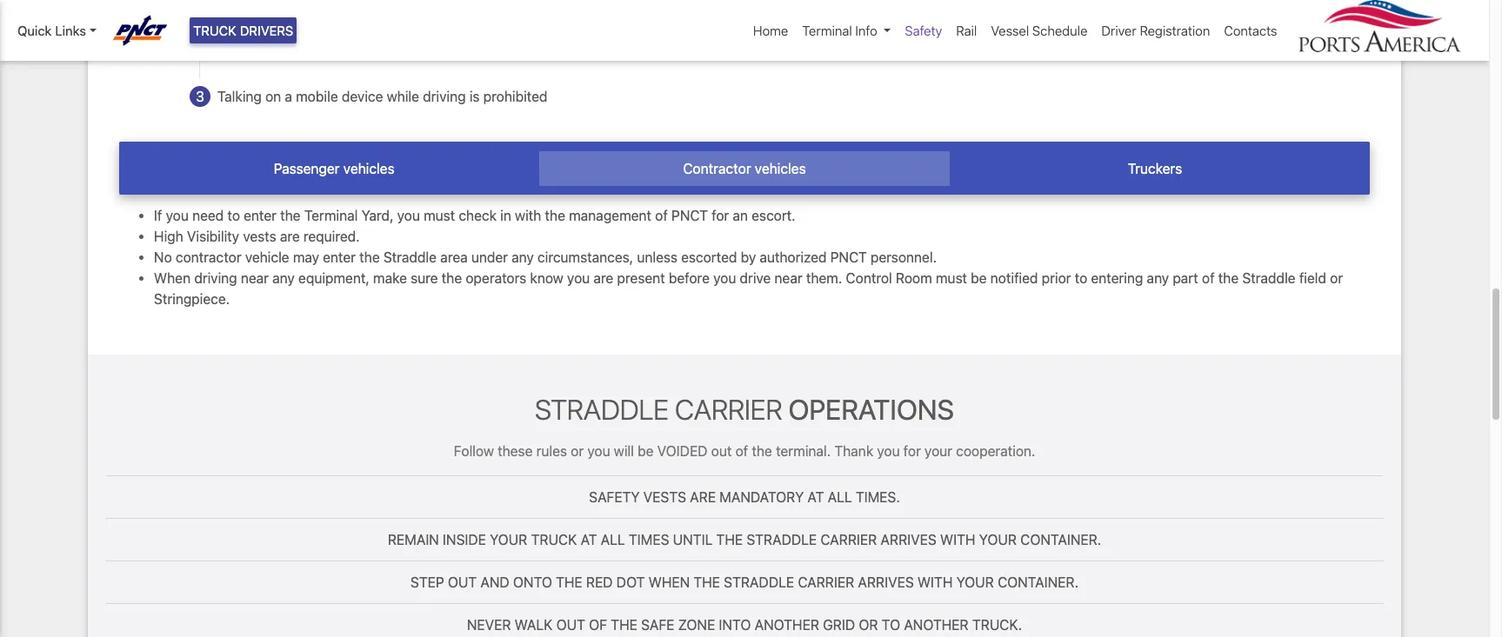 Task type: describe. For each thing, give the bounding box(es) containing it.
truckers link
[[950, 152, 1361, 186]]

contractor vehicles link
[[540, 152, 950, 186]]

the right until
[[717, 532, 743, 548]]

1 vertical spatial enter
[[323, 250, 356, 266]]

step out and onto the red dot when the straddle carrier arrives with your container.
[[411, 575, 1079, 591]]

1 horizontal spatial out
[[557, 618, 586, 633]]

1 horizontal spatial must
[[936, 271, 968, 287]]

inside
[[443, 532, 486, 548]]

talking
[[218, 89, 262, 104]]

straddle for until
[[747, 532, 817, 548]]

driver
[[1102, 23, 1137, 38]]

arrives for remain inside your truck at all times until the straddle carrier arrives with your container.
[[881, 532, 937, 548]]

the up make
[[360, 250, 380, 266]]

straddle carrier operations
[[535, 394, 955, 427]]

management
[[569, 208, 652, 224]]

and/or
[[972, 26, 1012, 42]]

registration
[[1141, 23, 1211, 38]]

all for times
[[601, 532, 626, 548]]

at for mandatory
[[808, 490, 825, 505]]

walk
[[515, 618, 553, 633]]

them.
[[807, 271, 843, 287]]

the left the red
[[556, 575, 583, 591]]

yard,
[[362, 208, 394, 224]]

you down circumstances,
[[567, 271, 590, 287]]

vessel schedule
[[991, 23, 1088, 38]]

never
[[467, 618, 511, 633]]

mandatory
[[720, 490, 804, 505]]

home
[[754, 23, 789, 38]]

will
[[614, 444, 634, 459]]

home link
[[747, 14, 796, 47]]

vehicles for passenger vehicles
[[344, 161, 395, 177]]

you right thank
[[878, 444, 900, 459]]

terminal info link
[[796, 14, 898, 47]]

times.
[[856, 490, 901, 505]]

0 horizontal spatial pnct
[[672, 208, 708, 224]]

you down escorted
[[714, 271, 737, 287]]

passenger vehicles link
[[129, 152, 540, 186]]

voided
[[658, 444, 708, 459]]

vessel
[[991, 23, 1030, 38]]

0 horizontal spatial or
[[571, 444, 584, 459]]

a
[[285, 89, 292, 104]]

sure
[[411, 271, 438, 287]]

truck.
[[973, 618, 1023, 633]]

rail
[[957, 23, 978, 38]]

drivers
[[240, 23, 294, 38]]

driver registration link
[[1095, 14, 1218, 47]]

and
[[481, 575, 510, 591]]

before
[[669, 271, 710, 287]]

quick links link
[[17, 21, 96, 40]]

or inside if you need to enter the terminal yard, you must check in with the management of pnct for an escort. high visibility vests are required. no contractor vehicle may enter the straddle area under any circumstances, unless escorted by authorized pnct personnel. when driving near any equipment, make sure the operators know you are present before you drive near them. control room must be notified prior to entering any part of the straddle field or stringpiece.
[[1331, 271, 1344, 287]]

no
[[154, 250, 172, 266]]

be inside if you need to enter the terminal yard, you must check in with the management of pnct for an escort. high visibility vests are required. no contractor vehicle may enter the straddle area under any circumstances, unless escorted by authorized pnct personnel. when driving near any equipment, make sure the operators know you are present before you drive near them. control room must be notified prior to entering any part of the straddle field or stringpiece.
[[971, 271, 987, 287]]

escort.
[[752, 208, 796, 224]]

by inside if you need to enter the terminal yard, you must check in with the management of pnct for an escort. high visibility vests are required. no contractor vehicle may enter the straddle area under any circumstances, unless escorted by authorized pnct personnel. when driving near any equipment, make sure the operators know you are present before you drive near them. control room must be notified prior to entering any part of the straddle field or stringpiece.
[[741, 250, 756, 266]]

passenger
[[274, 161, 340, 177]]

obey the speed laws
[[218, 26, 353, 42]]

the right "sure"
[[442, 271, 462, 287]]

device
[[342, 89, 383, 104]]

room
[[896, 271, 933, 287]]

park
[[870, 26, 898, 42]]

vests
[[644, 490, 687, 505]]

to
[[882, 618, 901, 633]]

high
[[154, 229, 183, 245]]

safety
[[589, 490, 640, 505]]

present
[[617, 271, 666, 287]]

you left will
[[588, 444, 611, 459]]

1 vertical spatial are
[[594, 271, 614, 287]]

1 horizontal spatial driving
[[423, 89, 466, 104]]

out
[[712, 444, 732, 459]]

need
[[192, 208, 224, 224]]

red
[[586, 575, 613, 591]]

0 vertical spatial to
[[228, 208, 240, 224]]

with for remain inside your truck at all times until the straddle carrier arrives with your container.
[[941, 532, 976, 548]]

passenger vehicles
[[274, 161, 395, 177]]

terminal info
[[803, 23, 878, 38]]

1 horizontal spatial for
[[904, 444, 921, 459]]

if
[[154, 208, 162, 224]]

containers
[[902, 26, 968, 42]]

info
[[856, 23, 878, 38]]

0 horizontal spatial straddle
[[384, 250, 437, 266]]

truckers
[[1128, 161, 1183, 177]]

vessel schedule link
[[985, 14, 1095, 47]]

laws
[[321, 26, 349, 42]]

vehicle
[[245, 250, 289, 266]]

your
[[925, 444, 953, 459]]

talking on a mobile device while driving is prohibited
[[218, 89, 548, 104]]

under
[[472, 250, 508, 266]]

contacts
[[1225, 23, 1278, 38]]

entering
[[1092, 271, 1144, 287]]

safe
[[641, 618, 675, 633]]

2 horizontal spatial of
[[1203, 271, 1215, 287]]

safety
[[905, 23, 943, 38]]

remain inside your truck at all times until the straddle carrier arrives with your container.
[[388, 532, 1102, 548]]

1 another from the left
[[755, 618, 820, 633]]

tab list containing passenger vehicles
[[119, 142, 1371, 195]]

0 horizontal spatial enter
[[244, 208, 277, 224]]

required.
[[304, 229, 360, 245]]

0 vertical spatial area
[[1081, 26, 1108, 42]]

with
[[515, 208, 542, 224]]

0 vertical spatial terminal
[[803, 23, 853, 38]]

equipment,
[[299, 271, 370, 287]]

vehicles for contractor vehicles
[[755, 161, 806, 177]]

1 vertical spatial to
[[1075, 271, 1088, 287]]

rail link
[[950, 14, 985, 47]]

0 horizontal spatial be
[[638, 444, 654, 459]]

when
[[649, 575, 690, 591]]

contractor
[[683, 161, 752, 177]]

driving inside if you need to enter the terminal yard, you must check in with the management of pnct for an escort. high visibility vests are required. no contractor vehicle may enter the straddle area under any circumstances, unless escorted by authorized pnct personnel. when driving near any equipment, make sure the operators know you are present before you drive near them. control room must be notified prior to entering any part of the straddle field or stringpiece.
[[194, 271, 237, 287]]



Task type: locate. For each thing, give the bounding box(es) containing it.
the right with
[[545, 208, 566, 224]]

are
[[280, 229, 300, 245], [594, 271, 614, 287]]

enter up equipment,
[[323, 250, 356, 266]]

1 near from the left
[[241, 271, 269, 287]]

area
[[1081, 26, 1108, 42], [441, 250, 468, 266]]

container. for remain inside your truck at all times until the straddle carrier arrives with your container.
[[1021, 532, 1102, 548]]

chassis
[[1016, 26, 1063, 42]]

any left part
[[1147, 271, 1170, 287]]

1 horizontal spatial to
[[1075, 271, 1088, 287]]

the right part
[[1219, 271, 1239, 287]]

pnct
[[672, 208, 708, 224], [831, 250, 867, 266]]

you right yard,
[[397, 208, 420, 224]]

straddle
[[384, 250, 437, 266], [1243, 271, 1296, 287], [535, 394, 669, 427]]

step
[[411, 575, 444, 591]]

to right need
[[228, 208, 240, 224]]

1 horizontal spatial of
[[736, 444, 749, 459]]

all left 'times'
[[601, 532, 626, 548]]

driving down the "contractor"
[[194, 271, 237, 287]]

0 horizontal spatial to
[[228, 208, 240, 224]]

contractor vehicles
[[683, 161, 806, 177]]

2 vertical spatial straddle
[[535, 394, 669, 427]]

field
[[1300, 271, 1327, 287]]

carrier
[[675, 394, 783, 427]]

1 horizontal spatial straddle
[[535, 394, 669, 427]]

0 vertical spatial straddle
[[747, 532, 817, 548]]

straddle down remain inside your truck at all times until the straddle carrier arrives with your container.
[[724, 575, 795, 591]]

0 vertical spatial be
[[971, 271, 987, 287]]

vehicles up yard,
[[344, 161, 395, 177]]

0 horizontal spatial any
[[273, 271, 295, 287]]

2 vehicles from the left
[[755, 161, 806, 177]]

1 vertical spatial must
[[936, 271, 968, 287]]

your for step out and onto the red dot when the straddle carrier arrives with your container.
[[957, 575, 995, 591]]

truck drivers link
[[190, 17, 297, 44]]

1 vertical spatial terminal
[[304, 208, 358, 224]]

make
[[373, 271, 407, 287]]

if you need to enter the terminal yard, you must check in with the management of pnct for an escort. high visibility vests are required. no contractor vehicle may enter the straddle area under any circumstances, unless escorted by authorized pnct personnel. when driving near any equipment, make sure the operators know you are present before you drive near them. control room must be notified prior to entering any part of the straddle field or stringpiece.
[[154, 208, 1344, 307]]

1 horizontal spatial at
[[808, 490, 825, 505]]

when
[[154, 271, 191, 287]]

check
[[459, 208, 497, 224]]

your for remain inside your truck at all times until the straddle carrier arrives with your container.
[[980, 532, 1017, 548]]

must
[[424, 208, 455, 224], [936, 271, 968, 287]]

1 vertical spatial out
[[557, 618, 586, 633]]

3
[[196, 89, 204, 104]]

container. for step out and onto the red dot when the straddle carrier arrives with your container.
[[998, 575, 1079, 591]]

area left designated
[[1081, 26, 1108, 42]]

1 vehicles from the left
[[344, 161, 395, 177]]

out left the of
[[557, 618, 586, 633]]

0 vertical spatial of
[[656, 208, 668, 224]]

0 horizontal spatial of
[[656, 208, 668, 224]]

0 vertical spatial carrier
[[821, 532, 878, 548]]

0 horizontal spatial must
[[424, 208, 455, 224]]

2 horizontal spatial straddle
[[1243, 271, 1296, 287]]

straddle left "field"
[[1243, 271, 1296, 287]]

0 vertical spatial or
[[1331, 271, 1344, 287]]

0 vertical spatial straddle
[[384, 250, 437, 266]]

safety vests are mandatory at all times.
[[589, 490, 901, 505]]

park containers and/or chassis in area designated by terminal
[[870, 26, 1256, 42]]

in left with
[[501, 208, 512, 224]]

driving
[[423, 89, 466, 104], [194, 271, 237, 287]]

of right part
[[1203, 271, 1215, 287]]

0 horizontal spatial at
[[581, 532, 597, 548]]

all for times.
[[828, 490, 853, 505]]

quick
[[17, 23, 52, 38]]

1 vertical spatial for
[[904, 444, 921, 459]]

terminal up the required.
[[304, 208, 358, 224]]

1 vertical spatial straddle
[[724, 575, 795, 591]]

be right will
[[638, 444, 654, 459]]

1 horizontal spatial area
[[1081, 26, 1108, 42]]

0 vertical spatial pnct
[[672, 208, 708, 224]]

the up may
[[280, 208, 301, 224]]

for left "an"
[[712, 208, 730, 224]]

by left terminal
[[1186, 26, 1201, 42]]

or
[[859, 618, 879, 633]]

driving left is
[[423, 89, 466, 104]]

0 horizontal spatial all
[[601, 532, 626, 548]]

for inside if you need to enter the terminal yard, you must check in with the management of pnct for an escort. high visibility vests are required. no contractor vehicle may enter the straddle area under any circumstances, unless escorted by authorized pnct personnel. when driving near any equipment, make sure the operators know you are present before you drive near them. control room must be notified prior to entering any part of the straddle field or stringpiece.
[[712, 208, 730, 224]]

1 horizontal spatial near
[[775, 271, 803, 287]]

carrier up "grid"
[[798, 575, 855, 591]]

times
[[629, 532, 670, 548]]

enter up vests
[[244, 208, 277, 224]]

onto
[[513, 575, 553, 591]]

another right to
[[904, 618, 969, 633]]

terminal left info
[[803, 23, 853, 38]]

1 horizontal spatial enter
[[323, 250, 356, 266]]

1 horizontal spatial be
[[971, 271, 987, 287]]

1 vertical spatial straddle
[[1243, 271, 1296, 287]]

these
[[498, 444, 533, 459]]

of right out
[[736, 444, 749, 459]]

visibility
[[187, 229, 239, 245]]

vehicles up escort.
[[755, 161, 806, 177]]

straddle up will
[[535, 394, 669, 427]]

0 vertical spatial enter
[[244, 208, 277, 224]]

the right out
[[752, 444, 773, 459]]

for left your
[[904, 444, 921, 459]]

straddle
[[747, 532, 817, 548], [724, 575, 795, 591]]

out left the 'and'
[[448, 575, 477, 591]]

0 vertical spatial arrives
[[881, 532, 937, 548]]

0 horizontal spatial in
[[501, 208, 512, 224]]

0 vertical spatial all
[[828, 490, 853, 505]]

know
[[530, 271, 564, 287]]

all left times.
[[828, 490, 853, 505]]

designated
[[1112, 26, 1182, 42]]

5
[[849, 26, 857, 42]]

you right if
[[166, 208, 189, 224]]

1 horizontal spatial vehicles
[[755, 161, 806, 177]]

0 vertical spatial by
[[1186, 26, 1201, 42]]

the right when
[[694, 575, 721, 591]]

notified
[[991, 271, 1039, 287]]

of up unless
[[656, 208, 668, 224]]

near down vehicle
[[241, 271, 269, 287]]

0 horizontal spatial near
[[241, 271, 269, 287]]

arrives for step out and onto the red dot when the straddle carrier arrives with your container.
[[858, 575, 914, 591]]

0 horizontal spatial vehicles
[[344, 161, 395, 177]]

0 vertical spatial container.
[[1021, 532, 1102, 548]]

with
[[941, 532, 976, 548], [918, 575, 953, 591]]

1 vertical spatial or
[[571, 444, 584, 459]]

0 horizontal spatial driving
[[194, 271, 237, 287]]

1 vertical spatial arrives
[[858, 575, 914, 591]]

until
[[673, 532, 713, 548]]

1 horizontal spatial terminal
[[803, 23, 853, 38]]

another
[[755, 618, 820, 633], [904, 618, 969, 633]]

0 vertical spatial out
[[448, 575, 477, 591]]

be left notified at the right
[[971, 271, 987, 287]]

0 horizontal spatial area
[[441, 250, 468, 266]]

rules
[[537, 444, 567, 459]]

an
[[733, 208, 748, 224]]

truck drivers
[[193, 23, 294, 38]]

0 vertical spatial for
[[712, 208, 730, 224]]

1 horizontal spatial pnct
[[831, 250, 867, 266]]

1 vertical spatial in
[[501, 208, 512, 224]]

terminal
[[1205, 26, 1256, 42]]

are down circumstances,
[[594, 271, 614, 287]]

2 vertical spatial of
[[736, 444, 749, 459]]

in inside if you need to enter the terminal yard, you must check in with the management of pnct for an escort. high visibility vests are required. no contractor vehicle may enter the straddle area under any circumstances, unless escorted by authorized pnct personnel. when driving near any equipment, make sure the operators know you are present before you drive near them. control room must be notified prior to entering any part of the straddle field or stringpiece.
[[501, 208, 512, 224]]

area inside if you need to enter the terminal yard, you must check in with the management of pnct for an escort. high visibility vests are required. no contractor vehicle may enter the straddle area under any circumstances, unless escorted by authorized pnct personnel. when driving near any equipment, make sure the operators know you are present before you drive near them. control room must be notified prior to entering any part of the straddle field or stringpiece.
[[441, 250, 468, 266]]

of
[[656, 208, 668, 224], [1203, 271, 1215, 287], [736, 444, 749, 459]]

in right chassis
[[1066, 26, 1077, 42]]

terminal inside if you need to enter the terminal yard, you must check in with the management of pnct for an escort. high visibility vests are required. no contractor vehicle may enter the straddle area under any circumstances, unless escorted by authorized pnct personnel. when driving near any equipment, make sure the operators know you are present before you drive near them. control room must be notified prior to entering any part of the straddle field or stringpiece.
[[304, 208, 358, 224]]

1 horizontal spatial or
[[1331, 271, 1344, 287]]

1 horizontal spatial by
[[1186, 26, 1201, 42]]

1 vertical spatial pnct
[[831, 250, 867, 266]]

operators
[[466, 271, 527, 287]]

arrives down times.
[[881, 532, 937, 548]]

or right rules
[[571, 444, 584, 459]]

contacts link
[[1218, 14, 1285, 47]]

drive
[[740, 271, 771, 287]]

the
[[717, 532, 743, 548], [556, 575, 583, 591], [694, 575, 721, 591], [611, 618, 638, 633]]

personnel.
[[871, 250, 937, 266]]

2 near from the left
[[775, 271, 803, 287]]

the right the of
[[611, 618, 638, 633]]

at for truck
[[581, 532, 597, 548]]

1 horizontal spatial any
[[512, 250, 534, 266]]

must left check
[[424, 208, 455, 224]]

on
[[266, 89, 281, 104]]

0 vertical spatial with
[[941, 532, 976, 548]]

must right the room
[[936, 271, 968, 287]]

to right prior
[[1075, 271, 1088, 287]]

2
[[196, 26, 204, 42]]

escorted
[[681, 250, 737, 266]]

1 vertical spatial by
[[741, 250, 756, 266]]

unless
[[637, 250, 678, 266]]

0 horizontal spatial another
[[755, 618, 820, 633]]

0 vertical spatial driving
[[423, 89, 466, 104]]

carrier down times.
[[821, 532, 878, 548]]

straddle down "mandatory" at the bottom
[[747, 532, 817, 548]]

authorized
[[760, 250, 827, 266]]

carrier for until
[[821, 532, 878, 548]]

0 horizontal spatial by
[[741, 250, 756, 266]]

operations
[[789, 394, 955, 427]]

never walk out of the safe zone into another grid or to another truck.
[[467, 618, 1023, 633]]

part
[[1173, 271, 1199, 287]]

area left under
[[441, 250, 468, 266]]

straddle for when
[[724, 575, 795, 591]]

is
[[470, 89, 480, 104]]

are up may
[[280, 229, 300, 245]]

0 horizontal spatial terminal
[[304, 208, 358, 224]]

1 vertical spatial container.
[[998, 575, 1079, 591]]

or right "field"
[[1331, 271, 1344, 287]]

0 horizontal spatial out
[[448, 575, 477, 591]]

speed
[[279, 26, 318, 42]]

1 vertical spatial carrier
[[798, 575, 855, 591]]

tab list
[[119, 142, 1371, 195]]

by up the 'drive' on the top of the page
[[741, 250, 756, 266]]

follow
[[454, 444, 494, 459]]

0 vertical spatial at
[[808, 490, 825, 505]]

0 horizontal spatial are
[[280, 229, 300, 245]]

at down terminal. on the right bottom of the page
[[808, 490, 825, 505]]

0 vertical spatial in
[[1066, 26, 1077, 42]]

0 horizontal spatial for
[[712, 208, 730, 224]]

circumstances,
[[538, 250, 634, 266]]

another right the into
[[755, 618, 820, 633]]

0 vertical spatial must
[[424, 208, 455, 224]]

any up know
[[512, 250, 534, 266]]

1 horizontal spatial another
[[904, 618, 969, 633]]

1 vertical spatial at
[[581, 532, 597, 548]]

2 another from the left
[[904, 618, 969, 633]]

are
[[690, 490, 716, 505]]

zone
[[679, 618, 716, 633]]

your
[[490, 532, 528, 548], [980, 532, 1017, 548], [957, 575, 995, 591]]

1 vertical spatial of
[[1203, 271, 1215, 287]]

contractor
[[176, 250, 242, 266]]

1 vertical spatial area
[[441, 250, 468, 266]]

1 horizontal spatial all
[[828, 490, 853, 505]]

1 horizontal spatial are
[[594, 271, 614, 287]]

arrives up to
[[858, 575, 914, 591]]

you
[[166, 208, 189, 224], [397, 208, 420, 224], [567, 271, 590, 287], [714, 271, 737, 287], [588, 444, 611, 459], [878, 444, 900, 459]]

pnct up control on the right of the page
[[831, 250, 867, 266]]

the right obey on the top left of page
[[255, 26, 275, 42]]

1 vertical spatial all
[[601, 532, 626, 548]]

at right truck
[[581, 532, 597, 548]]

schedule
[[1033, 23, 1088, 38]]

while
[[387, 89, 420, 104]]

2 horizontal spatial any
[[1147, 271, 1170, 287]]

1 horizontal spatial in
[[1066, 26, 1077, 42]]

near down authorized
[[775, 271, 803, 287]]

truck
[[531, 532, 577, 548]]

0 vertical spatial are
[[280, 229, 300, 245]]

truck
[[193, 23, 237, 38]]

1 vertical spatial with
[[918, 575, 953, 591]]

carrier for when
[[798, 575, 855, 591]]

into
[[719, 618, 751, 633]]

straddle up "sure"
[[384, 250, 437, 266]]

with for step out and onto the red dot when the straddle carrier arrives with your container.
[[918, 575, 953, 591]]

pnct up escorted
[[672, 208, 708, 224]]

1 vertical spatial be
[[638, 444, 654, 459]]

1 vertical spatial driving
[[194, 271, 237, 287]]

any down vehicle
[[273, 271, 295, 287]]

mobile
[[296, 89, 338, 104]]

stringpiece.
[[154, 292, 230, 307]]

to
[[228, 208, 240, 224], [1075, 271, 1088, 287]]



Task type: vqa. For each thing, say whether or not it's contained in the screenshot.
TUESDAY,
no



